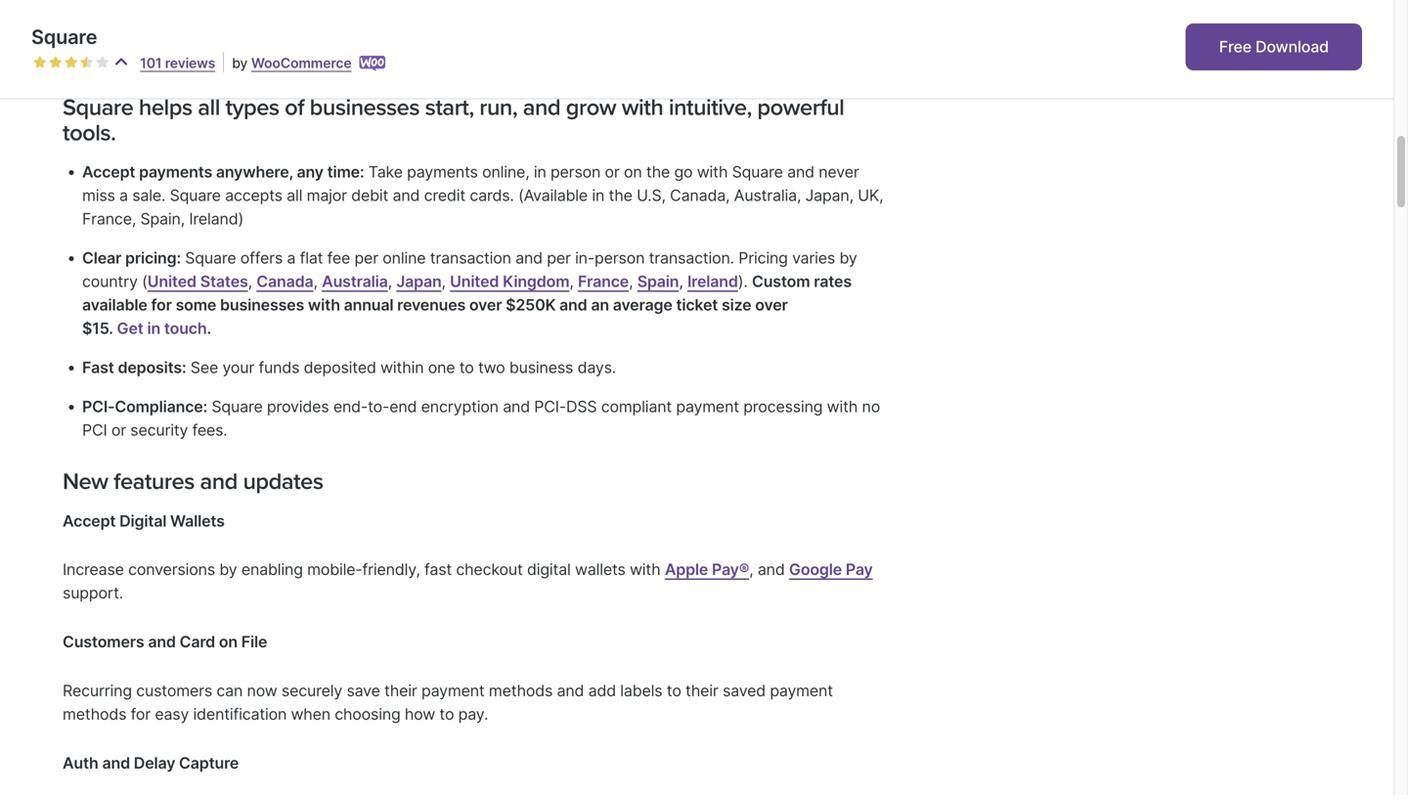 Task type: locate. For each thing, give the bounding box(es) containing it.
.
[[207, 319, 211, 338]]

some
[[176, 295, 216, 315]]

get in touch .
[[117, 319, 211, 338]]

1 vertical spatial by
[[840, 249, 857, 268]]

or right the pci
[[111, 421, 126, 440]]

payment
[[676, 397, 739, 416], [422, 681, 485, 700], [770, 681, 833, 700]]

with inside custom rates available for some businesses with annual revenues over $250k and an average ticket size over $15.
[[308, 295, 340, 315]]

payments for take
[[407, 162, 478, 181]]

businesses inside square helps all types of businesses start, run, and grow with intuitive, powerful tools.
[[310, 94, 420, 121]]

by up rates at the top right of page
[[840, 249, 857, 268]]

square down rate product 5 stars image
[[63, 94, 133, 121]]

end
[[389, 397, 417, 416]]

0 horizontal spatial their
[[384, 681, 417, 700]]

and up wallets
[[200, 468, 238, 496]]

free download
[[1219, 37, 1329, 56]]

payment up pay.
[[422, 681, 485, 700]]

united states link
[[148, 272, 248, 291]]

and down take
[[393, 186, 420, 205]]

on left file at left bottom
[[219, 632, 238, 651]]

with down australia
[[308, 295, 340, 315]]

1 vertical spatial in
[[592, 186, 605, 205]]

2 vertical spatial by
[[219, 560, 237, 579]]

payments up sale.
[[139, 162, 212, 181]]

0 horizontal spatial over
[[469, 295, 502, 315]]

their up how
[[384, 681, 417, 700]]

0 horizontal spatial a
[[119, 186, 128, 205]]

to right labels at left bottom
[[667, 681, 681, 700]]

the up u.s,
[[646, 162, 670, 181]]

person inside take payments online, in person or on the go with square and never miss a sale. square accepts all major debit and credit cards. (available in the u.s, canada, australia, japan, uk, france, spain, ireland)
[[551, 162, 601, 181]]

and inside square helps all types of businesses start, run, and grow with intuitive, powerful tools.
[[523, 94, 561, 121]]

payments up credit
[[407, 162, 478, 181]]

france,
[[82, 209, 136, 228]]

2 united from the left
[[450, 272, 499, 291]]

and right h
[[102, 753, 130, 773]]

and left "add"
[[557, 681, 584, 700]]

a right miss
[[119, 186, 128, 205]]

and inside custom rates available for some businesses with annual revenues over $250k and an average ticket size over $15.
[[560, 295, 587, 315]]

1 horizontal spatial or
[[605, 162, 620, 181]]

australia link
[[322, 272, 388, 291]]

person up france 'link'
[[595, 249, 645, 268]]

0 vertical spatial or
[[605, 162, 620, 181]]

over down custom
[[755, 295, 788, 315]]

for inside custom rates available for some businesses with annual revenues over $250k and an average ticket size over $15.
[[151, 295, 172, 315]]

or inside square provides end-to-end encryption and pci-dss compliant payment processing with no pci or security fees.
[[111, 421, 126, 440]]

or down grow
[[605, 162, 620, 181]]

0 horizontal spatial or
[[111, 421, 126, 440]]

0 vertical spatial a
[[119, 186, 128, 205]]

take payments online, in person or on the go with square and never miss a sale. square accepts all major debit and credit cards. (available in the u.s, canada, australia, japan, uk, france, spain, ireland)
[[82, 162, 884, 228]]

1 horizontal spatial a
[[287, 249, 296, 268]]

all right the helps
[[198, 94, 220, 121]]

for left "easy"
[[131, 705, 151, 724]]

1 payments from the left
[[139, 162, 212, 181]]

, inside the increase conversions by enabling mobile-friendly, fast checkout digital wallets with apple pay® , and google pay support.
[[749, 560, 754, 579]]

, left google
[[749, 560, 754, 579]]

2 pci- from the left
[[534, 397, 566, 416]]

to left pay.
[[440, 705, 454, 724]]

1 horizontal spatial per
[[547, 249, 571, 268]]

google pay link
[[789, 560, 873, 579]]

united down transaction
[[450, 272, 499, 291]]

a inside take payments online, in person or on the go with square and never miss a sale. square accepts all major debit and credit cards. (available in the u.s, canada, australia, japan, uk, france, spain, ireland)
[[119, 186, 128, 205]]

japan link
[[396, 272, 442, 291]]

(
[[142, 272, 148, 291]]

1 horizontal spatial their
[[686, 681, 719, 700]]

1 united from the left
[[148, 272, 197, 291]]

person inside offers a flat fee per online transaction and per in-person transaction. pricing varies by country (
[[595, 249, 645, 268]]

over
[[469, 295, 502, 315], [755, 295, 788, 315]]

all
[[198, 94, 220, 121], [287, 186, 303, 205]]

and up 'kingdom'
[[516, 249, 543, 268]]

by up 'types'
[[232, 55, 248, 71]]

the
[[646, 162, 670, 181], [609, 186, 633, 205]]

grow
[[566, 94, 616, 121]]

end-
[[333, 397, 368, 416]]

and right pay®
[[758, 560, 785, 579]]

, up revenues
[[442, 272, 446, 291]]

uk,
[[858, 186, 884, 205]]

clear
[[82, 249, 122, 268]]

go
[[674, 162, 693, 181]]

transaction.
[[649, 249, 735, 268]]

square helps all types of businesses start, run, and grow with intuitive, powerful tools.
[[63, 94, 845, 147]]

square provides end-to-end encryption and pci-dss compliant payment processing with no pci or security fees.
[[82, 397, 880, 440]]

businesses down canada
[[220, 295, 304, 315]]

0 vertical spatial by
[[232, 55, 248, 71]]

1 horizontal spatial pci-
[[534, 397, 566, 416]]

and right run,
[[523, 94, 561, 121]]

in right (available
[[592, 186, 605, 205]]

1 horizontal spatial in
[[592, 186, 605, 205]]

0 horizontal spatial united
[[148, 272, 197, 291]]

powerful
[[757, 94, 845, 121]]

accepts
[[225, 186, 283, 205]]

0 vertical spatial on
[[624, 162, 642, 181]]

cards.
[[470, 186, 514, 205]]

ireland link
[[688, 272, 738, 291]]

1 horizontal spatial united
[[450, 272, 499, 291]]

payments for accept
[[139, 162, 212, 181]]

france link
[[578, 272, 629, 291]]

deposited
[[304, 358, 376, 377]]

fees.
[[192, 421, 227, 440]]

1 horizontal spatial on
[[624, 162, 642, 181]]

1 horizontal spatial the
[[646, 162, 670, 181]]

any
[[297, 162, 324, 181]]

0 horizontal spatial payments
[[139, 162, 212, 181]]

revenues
[[397, 295, 466, 315]]

a inside offers a flat fee per online transaction and per in-person transaction. pricing varies by country (
[[287, 249, 296, 268]]

accept up miss
[[82, 162, 135, 181]]

pci- inside square provides end-to-end encryption and pci-dss compliant payment processing with no pci or security fees.
[[534, 397, 566, 416]]

1 horizontal spatial payment
[[676, 397, 739, 416]]

japan,
[[806, 186, 854, 205]]

accept down the new
[[63, 511, 116, 530]]

united states , canada , australia , japan , united kingdom , france , spain , ireland ).
[[148, 272, 752, 291]]

1 vertical spatial a
[[287, 249, 296, 268]]

google
[[789, 560, 842, 579]]

customers and card on file
[[63, 632, 267, 651]]

2 horizontal spatial payment
[[770, 681, 833, 700]]

fee
[[327, 249, 350, 268]]

0 horizontal spatial businesses
[[220, 295, 304, 315]]

and inside the increase conversions by enabling mobile-friendly, fast checkout digital wallets with apple pay® , and google pay support.
[[758, 560, 785, 579]]

0 horizontal spatial payment
[[422, 681, 485, 700]]

101 reviews
[[140, 55, 215, 71]]

payments inside take payments online, in person or on the go with square and never miss a sale. square accepts all major debit and credit cards. (available in the u.s, canada, australia, japan, uk, france, spain, ireland)
[[407, 162, 478, 181]]

to left two
[[459, 358, 474, 377]]

1 horizontal spatial over
[[755, 295, 788, 315]]

pci- down business
[[534, 397, 566, 416]]

payment right compliant
[[676, 397, 739, 416]]

1 vertical spatial for
[[131, 705, 151, 724]]

1 vertical spatial or
[[111, 421, 126, 440]]

france
[[578, 272, 629, 291]]

with right grow
[[622, 94, 663, 121]]

to
[[459, 358, 474, 377], [667, 681, 681, 700], [440, 705, 454, 724]]

business
[[509, 358, 573, 377]]

features
[[114, 468, 195, 496]]

person up (available
[[551, 162, 601, 181]]

pci-
[[82, 397, 115, 416], [534, 397, 566, 416]]

the left u.s,
[[609, 186, 633, 205]]

0 vertical spatial businesses
[[310, 94, 420, 121]]

united
[[148, 272, 197, 291], [450, 272, 499, 291]]

, down flat
[[314, 272, 318, 291]]

1 vertical spatial businesses
[[220, 295, 304, 315]]

person
[[551, 162, 601, 181], [595, 249, 645, 268]]

1 vertical spatial the
[[609, 186, 633, 205]]

rate product 5 stars image
[[96, 56, 110, 69]]

0 vertical spatial person
[[551, 162, 601, 181]]

with up canada,
[[697, 162, 728, 181]]

by left 'enabling' at the left of the page
[[219, 560, 237, 579]]

businesses down developed by woocommerce icon
[[310, 94, 420, 121]]

offers
[[240, 249, 283, 268]]

2 horizontal spatial to
[[667, 681, 681, 700]]

methods down recurring
[[63, 705, 126, 724]]

0 horizontal spatial on
[[219, 632, 238, 651]]

tools.
[[63, 119, 116, 147]]

1 horizontal spatial all
[[287, 186, 303, 205]]

0 vertical spatial accept
[[82, 162, 135, 181]]

payment right the saved
[[770, 681, 833, 700]]

accept payments anywhere, any time:
[[82, 162, 364, 181]]

0 vertical spatial to
[[459, 358, 474, 377]]

their left the saved
[[686, 681, 719, 700]]

run,
[[480, 94, 518, 121]]

a
[[119, 186, 128, 205], [287, 249, 296, 268]]

businesses for of
[[310, 94, 420, 121]]

and inside square provides end-to-end encryption and pci-dss compliant payment processing with no pci or security fees.
[[503, 397, 530, 416]]

a left flat
[[287, 249, 296, 268]]

saved
[[723, 681, 766, 700]]

with
[[622, 94, 663, 121], [697, 162, 728, 181], [308, 295, 340, 315], [827, 397, 858, 416], [630, 560, 661, 579]]

or
[[605, 162, 620, 181], [111, 421, 126, 440]]

united down the clear pricing: square
[[148, 272, 197, 291]]

0 horizontal spatial pci-
[[82, 397, 115, 416]]

1 vertical spatial methods
[[63, 705, 126, 724]]

all down any
[[287, 186, 303, 205]]

per left in-
[[547, 249, 571, 268]]

identification
[[193, 705, 287, 724]]

0 horizontal spatial per
[[355, 249, 379, 268]]

in up (available
[[534, 162, 546, 181]]

, down online at the top of page
[[388, 272, 392, 291]]

pricing:
[[125, 249, 181, 268]]

with inside take payments online, in person or on the go with square and never miss a sale. square accepts all major debit and credit cards. (available in the u.s, canada, australia, japan, uk, france, spain, ireland)
[[697, 162, 728, 181]]

methods
[[489, 681, 553, 700], [63, 705, 126, 724]]

1 horizontal spatial to
[[459, 358, 474, 377]]

over down united kingdom link
[[469, 295, 502, 315]]

methods left "add"
[[489, 681, 553, 700]]

0 horizontal spatial in
[[534, 162, 546, 181]]

to-
[[368, 397, 389, 416]]

1 vertical spatial on
[[219, 632, 238, 651]]

businesses for some
[[220, 295, 304, 315]]

1 vertical spatial all
[[287, 186, 303, 205]]

by woocommerce
[[232, 55, 352, 71]]

businesses inside custom rates available for some businesses with annual revenues over $250k and an average ticket size over $15.
[[220, 295, 304, 315]]

per up australia
[[355, 249, 379, 268]]

average
[[613, 295, 673, 315]]

0 horizontal spatial all
[[198, 94, 220, 121]]

0 horizontal spatial to
[[440, 705, 454, 724]]

0 vertical spatial for
[[151, 295, 172, 315]]

with left the no
[[827, 397, 858, 416]]

pci- up the pci
[[82, 397, 115, 416]]

1 horizontal spatial businesses
[[310, 94, 420, 121]]

see
[[191, 358, 218, 377]]

1 horizontal spatial payments
[[407, 162, 478, 181]]

0 vertical spatial the
[[646, 162, 670, 181]]

support.
[[63, 584, 123, 603]]

miss
[[82, 186, 115, 205]]

never
[[819, 162, 859, 181]]

1 vertical spatial to
[[667, 681, 681, 700]]

apple
[[665, 560, 708, 579]]

and up japan,
[[788, 162, 815, 181]]

with left 'apple'
[[630, 560, 661, 579]]

with inside square helps all types of businesses start, run, and grow with intuitive, powerful tools.
[[622, 94, 663, 121]]

get in touch link
[[117, 319, 207, 338]]

1 vertical spatial accept
[[63, 511, 116, 530]]

ticket
[[676, 295, 718, 315]]

0 vertical spatial all
[[198, 94, 220, 121]]

101 reviews link
[[140, 55, 215, 71]]

square up fees.
[[212, 397, 263, 416]]

and inside offers a flat fee per online transaction and per in-person transaction. pricing varies by country (
[[516, 249, 543, 268]]

developed by woocommerce image
[[359, 56, 386, 71]]

aut h and delay capture
[[63, 753, 239, 773]]

get in touch
[[117, 319, 207, 338]]

united kingdom link
[[450, 272, 570, 291]]

h
[[89, 753, 98, 773]]

on up u.s,
[[624, 162, 642, 181]]

and inside recurring customers can now securely save their payment methods and add labels to their saved payment methods for easy identification when choosing how to pay.
[[557, 681, 584, 700]]

and down two
[[503, 397, 530, 416]]

1 horizontal spatial methods
[[489, 681, 553, 700]]

1 vertical spatial person
[[595, 249, 645, 268]]

ireland
[[688, 272, 738, 291]]

credit
[[424, 186, 466, 205]]

0 horizontal spatial methods
[[63, 705, 126, 724]]

101
[[140, 55, 162, 71]]

and left an
[[560, 295, 587, 315]]

2 payments from the left
[[407, 162, 478, 181]]

customers
[[63, 632, 144, 651]]

for up get in touch
[[151, 295, 172, 315]]

country
[[82, 272, 138, 291]]

accept for accept digital wallets
[[63, 511, 116, 530]]



Task type: vqa. For each thing, say whether or not it's contained in the screenshot.
save
yes



Task type: describe. For each thing, give the bounding box(es) containing it.
canada
[[257, 272, 314, 291]]

australia
[[322, 272, 388, 291]]

new features and updates
[[63, 468, 323, 496]]

1 per from the left
[[355, 249, 379, 268]]

pay®
[[712, 560, 749, 579]]

, down transaction.
[[679, 272, 683, 291]]

annual
[[344, 295, 394, 315]]

delay
[[134, 753, 175, 773]]

on inside take payments online, in person or on the go with square and never miss a sale. square accepts all major debit and credit cards. (available in the u.s, canada, australia, japan, uk, france, spain, ireland)
[[624, 162, 642, 181]]

one
[[428, 358, 455, 377]]

accept for accept payments anywhere, any time:
[[82, 162, 135, 181]]

start,
[[425, 94, 474, 121]]

download
[[1256, 37, 1329, 56]]

custom
[[752, 272, 810, 291]]

kingdom
[[503, 272, 570, 291]]

and left card at left
[[148, 632, 176, 651]]

pci-compliance:
[[82, 397, 207, 416]]

spain
[[637, 272, 679, 291]]

checkout
[[456, 560, 523, 579]]

).
[[738, 272, 748, 291]]

increase
[[63, 560, 124, 579]]

transaction
[[430, 249, 511, 268]]

2 over from the left
[[755, 295, 788, 315]]

dss
[[566, 397, 597, 416]]

an
[[591, 295, 609, 315]]

0 horizontal spatial the
[[609, 186, 633, 205]]

1 over from the left
[[469, 295, 502, 315]]

wallets
[[170, 511, 225, 530]]

provides
[[267, 397, 329, 416]]

square up australia,
[[732, 162, 783, 181]]

security
[[130, 421, 188, 440]]

(available
[[518, 186, 588, 205]]

anywhere,
[[216, 162, 293, 181]]

all inside take payments online, in person or on the go with square and never miss a sale. square accepts all major debit and credit cards. (available in the u.s, canada, australia, japan, uk, france, spain, ireland)
[[287, 186, 303, 205]]

square up rate product 3 stars image
[[31, 25, 97, 49]]

offers a flat fee per online transaction and per in-person transaction. pricing varies by country (
[[82, 249, 857, 291]]

debit
[[351, 186, 389, 205]]

all inside square helps all types of businesses start, run, and grow with intuitive, powerful tools.
[[198, 94, 220, 121]]

friendly,
[[362, 560, 420, 579]]

square up ireland)
[[170, 186, 221, 205]]

1 their from the left
[[384, 681, 417, 700]]

available
[[82, 295, 147, 315]]

rate product 3 stars image
[[65, 56, 78, 69]]

reviews
[[165, 55, 215, 71]]

woocommerce
[[251, 55, 352, 71]]

australia,
[[734, 186, 801, 205]]

, left france 'link'
[[570, 272, 574, 291]]

intuitive,
[[669, 94, 752, 121]]

sale.
[[132, 186, 166, 205]]

, up average
[[629, 272, 633, 291]]

wallets
[[575, 560, 626, 579]]

$15.
[[82, 319, 113, 338]]

with inside the increase conversions by enabling mobile-friendly, fast checkout digital wallets with apple pay® , and google pay support.
[[630, 560, 661, 579]]

updates
[[243, 468, 323, 496]]

2 their from the left
[[686, 681, 719, 700]]

japan
[[396, 272, 442, 291]]

aut
[[63, 753, 89, 773]]

by inside the increase conversions by enabling mobile-friendly, fast checkout digital wallets with apple pay® , and google pay support.
[[219, 560, 237, 579]]

0 vertical spatial in
[[534, 162, 546, 181]]

pay
[[846, 560, 873, 579]]

add
[[588, 681, 616, 700]]

accept digital wallets
[[63, 511, 228, 530]]

pci
[[82, 421, 107, 440]]

size
[[722, 295, 752, 315]]

payment inside square provides end-to-end encryption and pci-dss compliant payment processing with no pci or security fees.
[[676, 397, 739, 416]]

pricing
[[739, 249, 788, 268]]

spain,
[[140, 209, 185, 228]]

processing
[[744, 397, 823, 416]]

ireland)
[[189, 209, 244, 228]]

of
[[285, 94, 304, 121]]

major
[[307, 186, 347, 205]]

, down offers
[[248, 272, 252, 291]]

two
[[478, 358, 505, 377]]

deposits:
[[118, 358, 186, 377]]

with inside square provides end-to-end encryption and pci-dss compliant payment processing with no pci or security fees.
[[827, 397, 858, 416]]

types
[[225, 94, 279, 121]]

varies
[[792, 249, 835, 268]]

free download link
[[1186, 23, 1363, 70]]

flat
[[300, 249, 323, 268]]

or inside take payments online, in person or on the go with square and never miss a sale. square accepts all major debit and credit cards. (available in the u.s, canada, australia, japan, uk, france, spain, ireland)
[[605, 162, 620, 181]]

square inside square helps all types of businesses start, run, and grow with intuitive, powerful tools.
[[63, 94, 133, 121]]

securely
[[282, 681, 342, 700]]

when
[[291, 705, 331, 724]]

rate product 1 star image
[[33, 56, 47, 69]]

2 per from the left
[[547, 249, 571, 268]]

rate product 4 stars image
[[80, 56, 94, 69]]

funds
[[259, 358, 300, 377]]

how
[[405, 705, 435, 724]]

mobile-
[[307, 560, 362, 579]]

fast
[[82, 358, 114, 377]]

woocommerce link
[[251, 55, 352, 71]]

your
[[222, 358, 254, 377]]

save
[[347, 681, 380, 700]]

1 pci- from the left
[[82, 397, 115, 416]]

square up united states "link"
[[185, 249, 236, 268]]

fast deposits: see your funds deposited within one to two business days.
[[82, 358, 616, 377]]

increase conversions by enabling mobile-friendly, fast checkout digital wallets with apple pay® , and google pay support.
[[63, 560, 873, 603]]

by inside offers a flat fee per online transaction and per in-person transaction. pricing varies by country (
[[840, 249, 857, 268]]

0 vertical spatial methods
[[489, 681, 553, 700]]

customers
[[136, 681, 212, 700]]

for inside recurring customers can now securely save their payment methods and add labels to their saved payment methods for easy identification when choosing how to pay.
[[131, 705, 151, 724]]

$250k
[[506, 295, 556, 315]]

online,
[[482, 162, 530, 181]]

in-
[[575, 249, 595, 268]]

rate product 2 stars image
[[49, 56, 63, 69]]

pay.
[[458, 705, 488, 724]]

choosing
[[335, 705, 401, 724]]

2 vertical spatial to
[[440, 705, 454, 724]]

square inside square provides end-to-end encryption and pci-dss compliant payment processing with no pci or security fees.
[[212, 397, 263, 416]]

canada link
[[257, 272, 314, 291]]

now
[[247, 681, 277, 700]]



